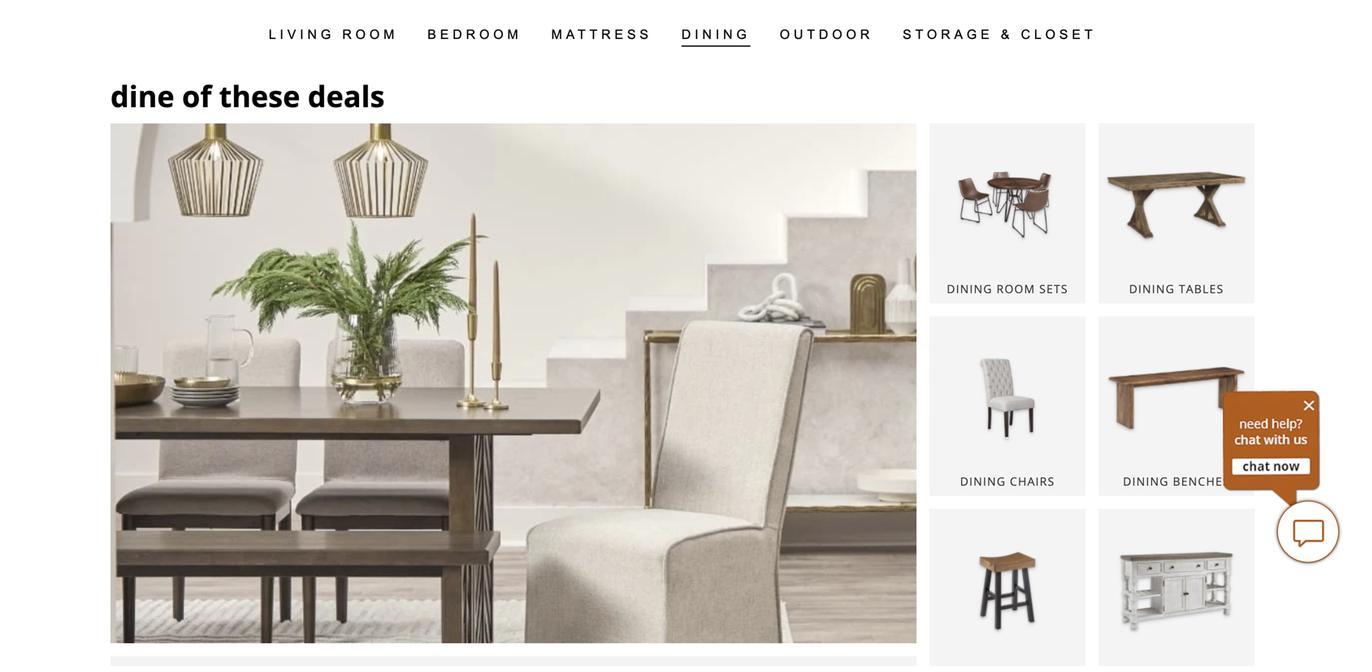 Task type: describe. For each thing, give the bounding box(es) containing it.
dining benches link
[[1099, 316, 1255, 496]]

bedroom
[[428, 27, 522, 42]]

dining tables link
[[1099, 124, 1255, 303]]

dialogue message for liveperson image
[[1223, 391, 1320, 508]]

dining chairs link
[[930, 316, 1086, 496]]

deals
[[308, 76, 385, 116]]

chairs
[[1010, 474, 1055, 489]]

dining button
[[677, 14, 755, 55]]

dining chairs
[[960, 474, 1055, 489]]

closet
[[1021, 27, 1096, 42]]

outdoor
[[780, 27, 874, 42]]

dining tables
[[1129, 281, 1224, 296]]

dining for dining tables
[[1129, 281, 1175, 296]]

mattress
[[551, 27, 652, 42]]

living room button
[[264, 14, 403, 55]]

sets
[[1039, 281, 1068, 296]]

dine of these deals
[[111, 76, 385, 116]]

living room
[[269, 27, 398, 42]]

storage
[[903, 27, 993, 42]]

of
[[182, 76, 212, 116]]

dining room sets
[[947, 281, 1068, 296]]

bedroom button
[[423, 14, 527, 55]]



Task type: vqa. For each thing, say whether or not it's contained in the screenshot.
main content
no



Task type: locate. For each thing, give the bounding box(es) containing it.
dining room sets link
[[930, 124, 1086, 303]]

dining
[[682, 27, 751, 42]]

benches
[[1173, 474, 1230, 489]]

room
[[342, 27, 398, 42]]

dining left chairs
[[960, 474, 1006, 489]]

dining
[[1129, 281, 1175, 296], [947, 281, 993, 296], [960, 474, 1006, 489], [1123, 474, 1169, 489]]

dining for dining benches
[[1123, 474, 1169, 489]]

dining for dining room sets
[[947, 281, 993, 296]]

tables
[[1179, 281, 1224, 296]]

room
[[997, 281, 1036, 296]]

living
[[269, 27, 335, 42]]

&
[[1001, 27, 1014, 42]]

dine
[[111, 76, 174, 116]]

chat bubble mobile view image
[[1276, 500, 1341, 565]]

storage & closet button
[[898, 14, 1101, 55]]

outdoor button
[[775, 14, 878, 55]]

dining inside "link"
[[1123, 474, 1169, 489]]

these
[[219, 76, 300, 116]]

dining left benches
[[1123, 474, 1169, 489]]

dining left room
[[947, 281, 993, 296]]

dining left tables
[[1129, 281, 1175, 296]]

mattress button
[[546, 14, 657, 55]]

storage & closet
[[903, 27, 1096, 42]]

dining benches
[[1123, 474, 1230, 489]]

dining for dining chairs
[[960, 474, 1006, 489]]



